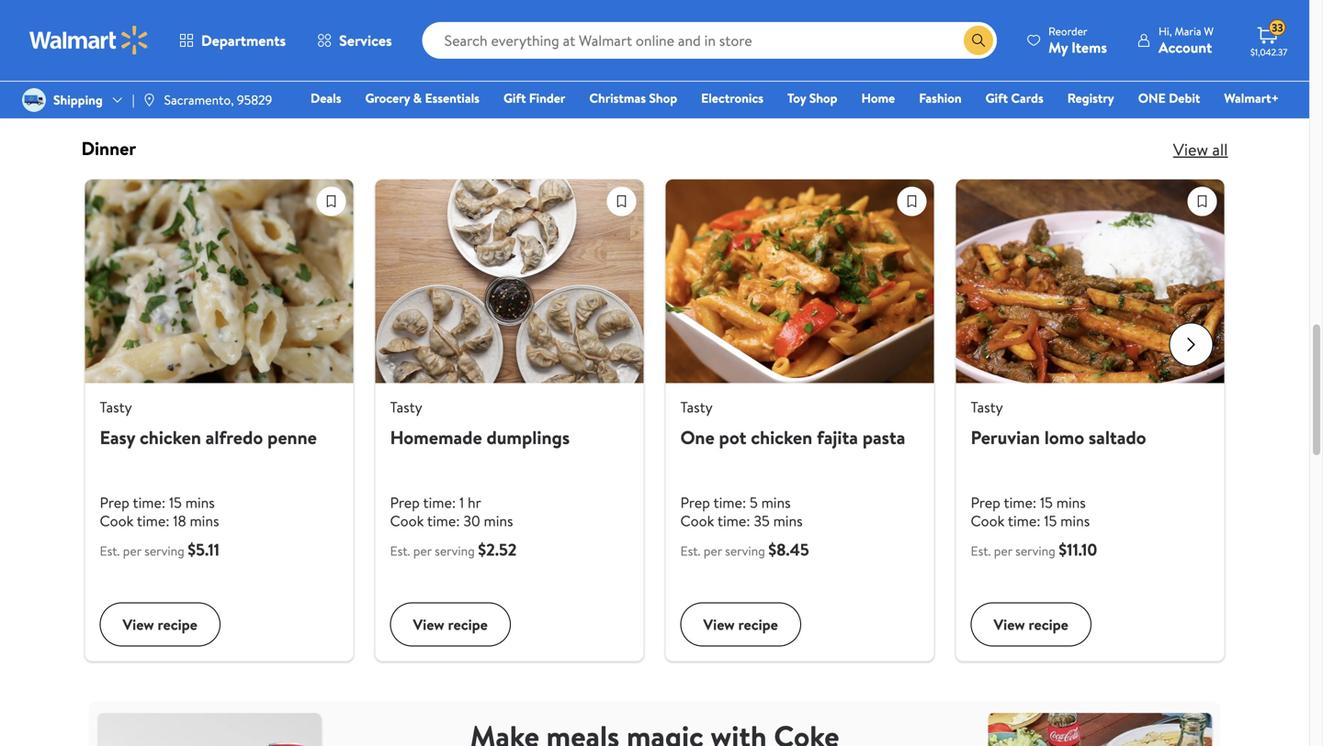 Task type: describe. For each thing, give the bounding box(es) containing it.
one
[[1138, 89, 1166, 107]]

registry link
[[1059, 88, 1122, 108]]

prep for peruvian lomo saltado
[[971, 493, 1000, 513]]

toy shop
[[787, 89, 837, 107]]

est. per serving $8.45
[[680, 539, 809, 562]]

$1,042.37
[[1250, 46, 1287, 58]]

serving for chicken
[[144, 543, 185, 560]]

dumplings
[[486, 425, 570, 451]]

services button
[[301, 18, 408, 62]]

30
[[463, 511, 480, 532]]

hr
[[468, 493, 481, 513]]

one pot chicken fajita pasta
[[680, 425, 905, 451]]

christmas shop
[[589, 89, 677, 107]]

account
[[1159, 37, 1212, 57]]

view for homemade dumplings
[[413, 615, 444, 635]]

homemade dumplings image
[[375, 180, 644, 384]]

category dessert image
[[666, 0, 930, 74]]

tasty for peruvian
[[971, 397, 1003, 418]]

test image for easy chicken alfredo penne
[[317, 188, 345, 215]]

$11.10
[[1059, 539, 1097, 562]]

est. per serving $11.10
[[971, 539, 1097, 562]]

toy shop link
[[779, 88, 846, 108]]

grocery & essentials
[[365, 89, 480, 107]]

15 for lomo
[[1040, 493, 1053, 513]]

prep time: 5 mins cook time: 35 mins
[[680, 493, 803, 532]]

next slide of list image
[[1169, 323, 1213, 367]]

walmart image
[[29, 26, 149, 55]]

Search search field
[[422, 22, 997, 59]]

prep for homemade dumplings
[[390, 493, 420, 513]]

dessert
[[773, 79, 823, 99]]

cards
[[1011, 89, 1043, 107]]

departments
[[201, 30, 286, 51]]

grocery & essentials link
[[357, 88, 488, 108]]

departments button
[[164, 18, 301, 62]]

est. for one pot chicken fajita pasta
[[680, 543, 700, 560]]

snack link
[[952, 0, 1217, 99]]

cook for peruvian lomo saltado
[[971, 511, 1005, 532]]

gift for gift finder
[[503, 89, 526, 107]]

homemade dumplings
[[390, 425, 570, 451]]

snack
[[1066, 79, 1103, 99]]

shop for christmas shop
[[649, 89, 677, 107]]

view for one pot chicken fajita pasta
[[703, 615, 735, 635]]

items
[[1071, 37, 1107, 57]]

$5.11
[[188, 539, 220, 562]]

est. for homemade dumplings
[[390, 543, 410, 560]]

gift finder
[[503, 89, 565, 107]]

test image for homemade dumplings
[[608, 188, 635, 215]]

w
[[1204, 23, 1214, 39]]

lunch link
[[92, 0, 357, 99]]

view recipe for pot
[[703, 615, 778, 635]]

serving for dumplings
[[435, 543, 475, 560]]

prep time: 1 hr cook time: 30 mins
[[390, 493, 513, 532]]

reorder my items
[[1048, 23, 1107, 57]]

serving for lomo
[[1015, 543, 1055, 560]]

est. per serving $2.52
[[390, 539, 517, 562]]

hi, maria w account
[[1159, 23, 1214, 57]]

gift cards link
[[977, 88, 1052, 108]]

easy chicken alfredo penne image
[[85, 180, 353, 384]]

fashion link
[[911, 88, 970, 108]]

home link
[[853, 88, 903, 108]]

hi,
[[1159, 23, 1172, 39]]

services
[[339, 30, 392, 51]]

shipping
[[53, 91, 103, 109]]

prep time: 15 mins cook time: 15 mins
[[971, 493, 1090, 532]]

registry
[[1067, 89, 1114, 107]]

finder
[[529, 89, 565, 107]]

serving for pot
[[725, 543, 765, 560]]

walmart+ link
[[1216, 88, 1287, 108]]

reorder
[[1048, 23, 1087, 39]]

15 for chicken
[[169, 493, 182, 513]]

peruvian lomo saltado image
[[956, 180, 1224, 384]]

per for easy
[[123, 543, 141, 560]]

view all
[[1173, 138, 1228, 161]]

home
[[861, 89, 895, 107]]

my
[[1048, 37, 1068, 57]]

recipe for chicken
[[158, 615, 197, 635]]

search icon image
[[971, 33, 986, 48]]

category lunch image
[[92, 0, 357, 74]]

prep for easy chicken alfredo penne
[[100, 493, 129, 513]]

Walmart Site-Wide search field
[[422, 22, 997, 59]]

est. for easy chicken alfredo penne
[[100, 543, 120, 560]]

recipe for lomo
[[1029, 615, 1068, 635]]

peruvian lomo saltado
[[971, 425, 1146, 451]]

deals
[[311, 89, 341, 107]]

dinner link
[[379, 0, 644, 99]]

one debit link
[[1130, 88, 1208, 108]]

essentials
[[425, 89, 480, 107]]



Task type: locate. For each thing, give the bounding box(es) containing it.
recipe for dumplings
[[448, 615, 488, 635]]

est. for peruvian lomo saltado
[[971, 543, 991, 560]]

2 test image from the left
[[1188, 188, 1216, 215]]

est. inside the est. per serving $8.45
[[680, 543, 700, 560]]

3 est. from the left
[[680, 543, 700, 560]]

4 prep from the left
[[971, 493, 1000, 513]]

maria
[[1175, 23, 1201, 39]]

category snack image
[[952, 0, 1217, 74]]

gift
[[503, 89, 526, 107], [985, 89, 1008, 107]]

1 horizontal spatial dinner
[[490, 79, 533, 99]]

test image for peruvian lomo saltado
[[1188, 188, 1216, 215]]

serving down 30
[[435, 543, 475, 560]]

0 horizontal spatial dinner
[[81, 136, 136, 161]]

serving inside est. per serving $11.10
[[1015, 543, 1055, 560]]

christmas shop link
[[581, 88, 686, 108]]

per inside est. per serving $5.11
[[123, 543, 141, 560]]

est. inside est. per serving $2.52
[[390, 543, 410, 560]]

one pot chicken fajita pasta image
[[666, 180, 934, 384]]

one debit
[[1138, 89, 1200, 107]]

est. per serving $5.11
[[100, 539, 220, 562]]

view recipe down the est. per serving $8.45
[[703, 615, 778, 635]]

cook inside prep time: 15 mins cook time: 18 mins
[[100, 511, 134, 532]]

recipe down est. per serving $5.11
[[158, 615, 197, 635]]

15 inside prep time: 15 mins cook time: 18 mins
[[169, 493, 182, 513]]

sacramento,
[[164, 91, 234, 109]]

1 horizontal spatial test image
[[898, 188, 926, 215]]

penne
[[267, 425, 317, 451]]

per for homemade
[[413, 543, 432, 560]]

1 cook from the left
[[100, 511, 134, 532]]

electronics link
[[693, 88, 772, 108]]

recipe for pot
[[738, 615, 778, 635]]

view all link
[[1173, 138, 1228, 161]]

4 recipe from the left
[[1029, 615, 1068, 635]]

1 est. from the left
[[100, 543, 120, 560]]

fashion
[[919, 89, 962, 107]]

cook up est. per serving $2.52
[[390, 511, 424, 532]]

prep inside prep time: 5 mins cook time: 35 mins
[[680, 493, 710, 513]]

tasty up one
[[680, 397, 713, 418]]

2 serving from the left
[[435, 543, 475, 560]]

lunch
[[206, 79, 244, 99]]

0 horizontal spatial gift
[[503, 89, 526, 107]]

cook up est. per serving $11.10
[[971, 511, 1005, 532]]

walmart+
[[1224, 89, 1279, 107]]

per down prep time: 5 mins cook time: 35 mins at the right
[[703, 543, 722, 560]]

saltado
[[1089, 425, 1146, 451]]

4 serving from the left
[[1015, 543, 1055, 560]]

est. inside est. per serving $5.11
[[100, 543, 120, 560]]

tasty for easy
[[100, 397, 132, 418]]

serving down prep time: 15 mins cook time: 15 mins
[[1015, 543, 1055, 560]]

serving inside est. per serving $5.11
[[144, 543, 185, 560]]

prep inside prep time: 15 mins cook time: 18 mins
[[100, 493, 129, 513]]

view recipe for lomo
[[994, 615, 1068, 635]]

est. down prep time: 5 mins cook time: 35 mins at the right
[[680, 543, 700, 560]]

2 view recipe from the left
[[413, 615, 488, 635]]

tasty
[[100, 397, 132, 418], [390, 397, 422, 418], [680, 397, 713, 418], [971, 397, 1003, 418]]

1 vertical spatial dinner
[[81, 136, 136, 161]]

christmas
[[589, 89, 646, 107]]

category dinner image
[[379, 0, 644, 74]]

easy
[[100, 425, 135, 451]]

gift for gift cards
[[985, 89, 1008, 107]]

4 tasty from the left
[[971, 397, 1003, 418]]

1 per from the left
[[123, 543, 141, 560]]

4 cook from the left
[[971, 511, 1005, 532]]

test image
[[608, 188, 635, 215], [1188, 188, 1216, 215]]

3 view recipe from the left
[[703, 615, 778, 635]]

dinner down category dinner image
[[490, 79, 533, 99]]

3 per from the left
[[703, 543, 722, 560]]

2 recipe from the left
[[448, 615, 488, 635]]

alfredo
[[206, 425, 263, 451]]

one
[[680, 425, 715, 451]]

prep inside "prep time: 1 hr cook time: 30 mins"
[[390, 493, 420, 513]]

prep down easy
[[100, 493, 129, 513]]

cook inside prep time: 15 mins cook time: 15 mins
[[971, 511, 1005, 532]]

shop right toy
[[809, 89, 837, 107]]

95829
[[237, 91, 272, 109]]

view recipe for dumplings
[[413, 615, 488, 635]]

tasty for one
[[680, 397, 713, 418]]

recipe
[[158, 615, 197, 635], [448, 615, 488, 635], [738, 615, 778, 635], [1029, 615, 1068, 635]]

&
[[413, 89, 422, 107]]

serving inside the est. per serving $8.45
[[725, 543, 765, 560]]

view recipe for chicken
[[123, 615, 197, 635]]

1 horizontal spatial chicken
[[751, 425, 812, 451]]

prep inside prep time: 15 mins cook time: 15 mins
[[971, 493, 1000, 513]]

per
[[123, 543, 141, 560], [413, 543, 432, 560], [703, 543, 722, 560], [994, 543, 1012, 560]]

test image
[[317, 188, 345, 215], [898, 188, 926, 215]]

2 per from the left
[[413, 543, 432, 560]]

1 serving from the left
[[144, 543, 185, 560]]

1 tasty from the left
[[100, 397, 132, 418]]

prep up est. per serving $11.10
[[971, 493, 1000, 513]]

lomo
[[1044, 425, 1084, 451]]

1 test image from the left
[[608, 188, 635, 215]]

sacramento, 95829
[[164, 91, 272, 109]]

view left all
[[1173, 138, 1208, 161]]

debit
[[1169, 89, 1200, 107]]

prep left 5
[[680, 493, 710, 513]]

per for peruvian
[[994, 543, 1012, 560]]

1 horizontal spatial shop
[[809, 89, 837, 107]]

per down prep time: 15 mins cook time: 18 mins at left bottom
[[123, 543, 141, 560]]

view recipe down est. per serving $2.52
[[413, 615, 488, 635]]

serving down '18'
[[144, 543, 185, 560]]

gift finder link
[[495, 88, 574, 108]]

serving inside est. per serving $2.52
[[435, 543, 475, 560]]

prep for one pot chicken fajita pasta
[[680, 493, 710, 513]]

 image
[[142, 93, 157, 107]]

1 horizontal spatial gift
[[985, 89, 1008, 107]]

gift left finder on the left
[[503, 89, 526, 107]]

per for one
[[703, 543, 722, 560]]

grocery
[[365, 89, 410, 107]]

deals link
[[302, 88, 350, 108]]

recipe down est. per serving $11.10
[[1029, 615, 1068, 635]]

est. down "prep time: 1 hr cook time: 30 mins"
[[390, 543, 410, 560]]

view
[[1173, 138, 1208, 161], [123, 615, 154, 635], [413, 615, 444, 635], [703, 615, 735, 635], [994, 615, 1025, 635]]

prep time: 15 mins cook time: 18 mins
[[100, 493, 219, 532]]

view for peruvian lomo saltado
[[994, 615, 1025, 635]]

35
[[754, 511, 770, 532]]

view recipe down est. per serving $11.10
[[994, 615, 1068, 635]]

tasty up easy
[[100, 397, 132, 418]]

prep left the 1 at the bottom left of page
[[390, 493, 420, 513]]

chicken right pot
[[751, 425, 812, 451]]

est. inside est. per serving $11.10
[[971, 543, 991, 560]]

1 recipe from the left
[[158, 615, 197, 635]]

chicken right easy
[[140, 425, 201, 451]]

18
[[173, 511, 186, 532]]

4 per from the left
[[994, 543, 1012, 560]]

view down the est. per serving $8.45
[[703, 615, 735, 635]]

0 horizontal spatial test image
[[608, 188, 635, 215]]

1 test image from the left
[[317, 188, 345, 215]]

cook for easy chicken alfredo penne
[[100, 511, 134, 532]]

pasta
[[862, 425, 905, 451]]

mins
[[185, 493, 215, 513], [761, 493, 791, 513], [1056, 493, 1086, 513], [190, 511, 219, 532], [484, 511, 513, 532], [773, 511, 803, 532], [1060, 511, 1090, 532]]

2 tasty from the left
[[390, 397, 422, 418]]

est. down prep time: 15 mins cook time: 18 mins at left bottom
[[100, 543, 120, 560]]

electronics
[[701, 89, 764, 107]]

2 shop from the left
[[809, 89, 837, 107]]

3 tasty from the left
[[680, 397, 713, 418]]

est. down prep time: 15 mins cook time: 15 mins
[[971, 543, 991, 560]]

2 est. from the left
[[390, 543, 410, 560]]

gift cards
[[985, 89, 1043, 107]]

4 est. from the left
[[971, 543, 991, 560]]

$2.52
[[478, 539, 517, 562]]

dinner down |
[[81, 136, 136, 161]]

1 chicken from the left
[[140, 425, 201, 451]]

test image for one pot chicken fajita pasta
[[898, 188, 926, 215]]

3 recipe from the left
[[738, 615, 778, 635]]

homemade
[[390, 425, 482, 451]]

1 prep from the left
[[100, 493, 129, 513]]

cook for one pot chicken fajita pasta
[[680, 511, 714, 532]]

tasty up homemade
[[390, 397, 422, 418]]

2 cook from the left
[[390, 511, 424, 532]]

dessert link
[[666, 0, 930, 99]]

view down est. per serving $5.11
[[123, 615, 154, 635]]

cook inside prep time: 5 mins cook time: 35 mins
[[680, 511, 714, 532]]

3 prep from the left
[[680, 493, 710, 513]]

view recipe
[[123, 615, 197, 635], [413, 615, 488, 635], [703, 615, 778, 635], [994, 615, 1068, 635]]

0 horizontal spatial test image
[[317, 188, 345, 215]]

view down est. per serving $2.52
[[413, 615, 444, 635]]

serving
[[144, 543, 185, 560], [435, 543, 475, 560], [725, 543, 765, 560], [1015, 543, 1055, 560]]

peruvian
[[971, 425, 1040, 451]]

all
[[1212, 138, 1228, 161]]

chicken
[[140, 425, 201, 451], [751, 425, 812, 451]]

1 shop from the left
[[649, 89, 677, 107]]

cook for homemade dumplings
[[390, 511, 424, 532]]

pot
[[719, 425, 746, 451]]

view down est. per serving $11.10
[[994, 615, 1025, 635]]

mins inside "prep time: 1 hr cook time: 30 mins"
[[484, 511, 513, 532]]

|
[[132, 91, 135, 109]]

33
[[1272, 20, 1283, 36]]

shop for toy shop
[[809, 89, 837, 107]]

shop right the 'christmas'
[[649, 89, 677, 107]]

cook up the est. per serving $8.45
[[680, 511, 714, 532]]

$8.45
[[768, 539, 809, 562]]

per inside the est. per serving $8.45
[[703, 543, 722, 560]]

2 gift from the left
[[985, 89, 1008, 107]]

cook up est. per serving $5.11
[[100, 511, 134, 532]]

 image
[[22, 88, 46, 112]]

per inside est. per serving $11.10
[[994, 543, 1012, 560]]

1 view recipe from the left
[[123, 615, 197, 635]]

2 test image from the left
[[898, 188, 926, 215]]

per inside est. per serving $2.52
[[413, 543, 432, 560]]

1 horizontal spatial test image
[[1188, 188, 1216, 215]]

cook inside "prep time: 1 hr cook time: 30 mins"
[[390, 511, 424, 532]]

0 vertical spatial dinner
[[490, 79, 533, 99]]

5
[[750, 493, 758, 513]]

shop
[[649, 89, 677, 107], [809, 89, 837, 107]]

est.
[[100, 543, 120, 560], [390, 543, 410, 560], [680, 543, 700, 560], [971, 543, 991, 560]]

per down prep time: 15 mins cook time: 15 mins
[[994, 543, 1012, 560]]

view for easy chicken alfredo penne
[[123, 615, 154, 635]]

tasty for homemade
[[390, 397, 422, 418]]

2 prep from the left
[[390, 493, 420, 513]]

1 gift from the left
[[503, 89, 526, 107]]

3 cook from the left
[[680, 511, 714, 532]]

1
[[459, 493, 464, 513]]

2 chicken from the left
[[751, 425, 812, 451]]

tasty up peruvian
[[971, 397, 1003, 418]]

toy
[[787, 89, 806, 107]]

gift left cards
[[985, 89, 1008, 107]]

4 view recipe from the left
[[994, 615, 1068, 635]]

recipe down est. per serving $2.52
[[448, 615, 488, 635]]

0 horizontal spatial shop
[[649, 89, 677, 107]]

view recipe down est. per serving $5.11
[[123, 615, 197, 635]]

15
[[169, 493, 182, 513], [1040, 493, 1053, 513], [1044, 511, 1057, 532]]

easy chicken alfredo penne
[[100, 425, 317, 451]]

fajita
[[817, 425, 858, 451]]

per down "prep time: 1 hr cook time: 30 mins"
[[413, 543, 432, 560]]

dinner
[[490, 79, 533, 99], [81, 136, 136, 161]]

recipe down the est. per serving $8.45
[[738, 615, 778, 635]]

serving down the 35
[[725, 543, 765, 560]]

cook
[[100, 511, 134, 532], [390, 511, 424, 532], [680, 511, 714, 532], [971, 511, 1005, 532]]

3 serving from the left
[[725, 543, 765, 560]]

0 horizontal spatial chicken
[[140, 425, 201, 451]]



Task type: vqa. For each thing, say whether or not it's contained in the screenshot.
4
no



